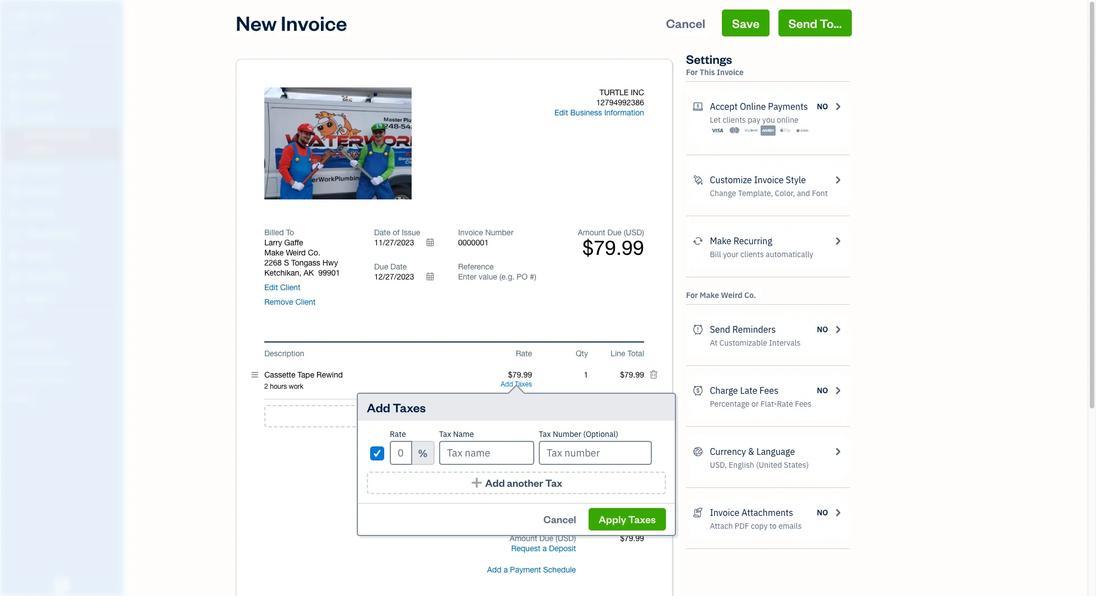 Task type: vqa. For each thing, say whether or not it's contained in the screenshot.
Checkout Link Payments
no



Task type: locate. For each thing, give the bounding box(es) containing it.
1 horizontal spatial cancel button
[[657, 10, 716, 36]]

turtle up 12794992386
[[600, 88, 629, 97]]

a left discount
[[539, 458, 543, 467]]

make inside "billed to larry gaffe make weird co. 2268 s tongass hwy ketchikan, ak  99901 edit client remove client"
[[265, 248, 284, 257]]

cancel button for apply taxes
[[534, 508, 587, 531]]

) for $79.99
[[643, 228, 645, 237]]

to
[[286, 228, 294, 237]]

usd,
[[710, 460, 727, 470]]

0 horizontal spatial weird
[[286, 248, 306, 257]]

make
[[710, 235, 732, 247], [265, 248, 284, 257], [700, 290, 720, 300]]

0 vertical spatial due
[[608, 228, 622, 237]]

0 vertical spatial chevronright image
[[833, 234, 844, 248]]

turtle inside "turtle inc 12794992386 edit business information"
[[600, 88, 629, 97]]

2 vertical spatial due
[[540, 534, 554, 543]]

1 vertical spatial )
[[574, 534, 576, 543]]

send inside send to... button
[[789, 15, 818, 31]]

cancel button for save
[[657, 10, 716, 36]]

team members image
[[8, 340, 120, 349]]

edit inside "turtle inc 12794992386 edit business information"
[[555, 108, 569, 117]]

a left the deposit
[[543, 544, 547, 553]]

( inside amount due ( usd ) $79.99
[[624, 228, 626, 237]]

1 vertical spatial cancel button
[[534, 508, 587, 531]]

inc
[[43, 10, 59, 21], [631, 88, 645, 97]]

taxes down 'enter an item description' text field
[[393, 400, 426, 415]]

1 horizontal spatial edit
[[555, 108, 569, 117]]

1 vertical spatial due
[[374, 262, 389, 271]]

send
[[789, 15, 818, 31], [710, 324, 731, 335]]

no for charge late fees
[[817, 386, 829, 396]]

new
[[236, 10, 277, 36]]

taxes down 79.99 0.00
[[629, 513, 656, 526]]

reference
[[458, 262, 494, 271]]

0 vertical spatial cancel button
[[657, 10, 716, 36]]

client image
[[7, 70, 21, 81]]

1 vertical spatial (
[[556, 534, 558, 543]]

template,
[[739, 188, 774, 198]]

0 vertical spatial number
[[486, 228, 514, 237]]

1 horizontal spatial inc
[[631, 88, 645, 97]]

a inside button
[[459, 409, 465, 423]]

$79.99
[[583, 236, 645, 260], [621, 534, 645, 543]]

1 horizontal spatial plus image
[[471, 478, 484, 489]]

1 vertical spatial rate
[[778, 399, 794, 409]]

main element
[[0, 0, 151, 596]]

taxes down the 'item rate (usd)' text field
[[515, 381, 532, 388]]

edit client button
[[265, 282, 301, 293]]

due inside amount due ( usd ) request a deposit
[[540, 534, 554, 543]]

states)
[[784, 460, 809, 470]]

4 chevronright image from the top
[[833, 445, 844, 458]]

0 vertical spatial fees
[[760, 385, 779, 396]]

0 horizontal spatial cancel
[[544, 513, 577, 526]]

1 horizontal spatial usd
[[626, 228, 643, 237]]

0 horizontal spatial rate
[[390, 429, 406, 439]]

1 vertical spatial turtle
[[600, 88, 629, 97]]

0 vertical spatial client
[[280, 283, 301, 292]]

due
[[608, 228, 622, 237], [374, 262, 389, 271], [540, 534, 554, 543]]

make down the larry
[[265, 248, 284, 257]]

edit left business
[[555, 108, 569, 117]]

2 chevronright image from the top
[[833, 384, 844, 397]]

0 vertical spatial taxes
[[515, 381, 532, 388]]

bill your clients automatically
[[710, 249, 814, 260]]

invoices image
[[693, 506, 704, 520]]

1 vertical spatial plus image
[[471, 478, 484, 489]]

2 vertical spatial rate
[[390, 429, 406, 439]]

( inside amount due ( usd ) request a deposit
[[556, 534, 558, 543]]

0 vertical spatial send
[[789, 15, 818, 31]]

fees
[[760, 385, 779, 396], [796, 399, 812, 409]]

1 horizontal spatial cancel
[[667, 15, 706, 31]]

emails
[[779, 521, 802, 531]]

invoice number
[[458, 228, 514, 237]]

add a payment schedule
[[487, 566, 576, 574]]

client up remove client button on the left
[[280, 283, 301, 292]]

tongass
[[291, 258, 321, 267]]

paid
[[561, 504, 576, 513]]

american express image
[[761, 125, 776, 136]]

check image
[[372, 448, 383, 459]]

amount due ( usd ) request a deposit
[[510, 534, 576, 553]]

font
[[813, 188, 828, 198]]

latereminders image
[[693, 323, 704, 336]]

add left payment
[[487, 566, 502, 574]]

0 vertical spatial edit
[[555, 108, 569, 117]]

(
[[624, 228, 626, 237], [556, 534, 558, 543]]

0 vertical spatial line
[[611, 349, 626, 358]]

a
[[459, 409, 465, 423], [539, 458, 543, 467], [543, 544, 547, 553], [504, 566, 508, 574]]

line up name
[[468, 409, 489, 423]]

percentage or flat-rate fees
[[710, 399, 812, 409]]

amount inside 'total amount paid'
[[531, 504, 559, 513]]

clients
[[723, 115, 747, 125], [741, 249, 764, 260]]

taxes for add taxes dropdown button
[[515, 381, 532, 388]]

cancel
[[667, 15, 706, 31], [544, 513, 577, 526]]

attachments
[[742, 507, 794, 518]]

taxes inside apply taxes button
[[629, 513, 656, 526]]

0 horizontal spatial plus image
[[420, 411, 433, 422]]

total up paid
[[560, 492, 576, 501]]

new invoice
[[236, 10, 347, 36]]

for up latereminders icon
[[687, 290, 698, 300]]

2 chevronright image from the top
[[833, 173, 844, 187]]

0 horizontal spatial due
[[374, 262, 389, 271]]

inc inside "turtle inc 12794992386 edit business information"
[[631, 88, 645, 97]]

date of issue
[[374, 228, 420, 237]]

clients down recurring
[[741, 249, 764, 260]]

make up latereminders icon
[[700, 290, 720, 300]]

qty
[[576, 349, 589, 358]]

timer image
[[7, 229, 21, 240]]

tax up subtotal
[[539, 429, 551, 439]]

inc for turtle inc owner
[[43, 10, 59, 21]]

1 vertical spatial co.
[[745, 290, 757, 300]]

number for tax
[[553, 429, 582, 439]]

1 vertical spatial total
[[560, 492, 576, 501]]

2 vertical spatial amount
[[510, 534, 538, 543]]

1 vertical spatial for
[[687, 290, 698, 300]]

change
[[710, 188, 737, 198]]

usd, english (united states)
[[710, 460, 809, 470]]

1 horizontal spatial co.
[[745, 290, 757, 300]]

0 horizontal spatial cancel button
[[534, 508, 587, 531]]

information
[[605, 108, 645, 117]]

line up line total (usd) text field
[[611, 349, 626, 358]]

make up "bill"
[[710, 235, 732, 247]]

0 horizontal spatial number
[[486, 228, 514, 237]]

turtle up 'owner'
[[9, 10, 41, 21]]

2 vertical spatial taxes
[[629, 513, 656, 526]]

copy
[[751, 521, 768, 531]]

discount
[[545, 458, 576, 467]]

usd inside amount due ( usd ) request a deposit
[[558, 534, 574, 543]]

turtle inside 'turtle inc owner'
[[9, 10, 41, 21]]

accept
[[710, 101, 738, 112]]

) up the deposit
[[574, 534, 576, 543]]

4 no from the top
[[817, 508, 829, 518]]

1 no from the top
[[817, 101, 829, 112]]

0 vertical spatial weird
[[286, 248, 306, 257]]

add taxes down the 'item rate (usd)' text field
[[501, 381, 532, 388]]

fees up flat-
[[760, 385, 779, 396]]

1 horizontal spatial due
[[540, 534, 554, 543]]

Issue date in MM/DD/YYYY format text field
[[374, 238, 442, 247]]

) left refresh "image"
[[643, 228, 645, 237]]

1 vertical spatial 0.00
[[629, 502, 645, 511]]

amount for request
[[510, 534, 538, 543]]

2 horizontal spatial taxes
[[629, 513, 656, 526]]

another
[[507, 476, 544, 489]]

ketchikan,
[[265, 268, 302, 277]]

plus image down tax name text box
[[471, 478, 484, 489]]

1 horizontal spatial taxes
[[515, 381, 532, 388]]

color,
[[775, 188, 796, 198]]

inc inside 'turtle inc owner'
[[43, 10, 59, 21]]

0 vertical spatial date
[[374, 228, 391, 237]]

issue
[[402, 228, 420, 237]]

0 horizontal spatial turtle
[[9, 10, 41, 21]]

1 horizontal spatial send
[[789, 15, 818, 31]]

cancel up the deposit
[[544, 513, 577, 526]]

) inside amount due ( usd ) request a deposit
[[574, 534, 576, 543]]

for left this
[[687, 67, 698, 77]]

date inside due date 12/27/2023
[[391, 262, 407, 271]]

0 vertical spatial (
[[624, 228, 626, 237]]

plus image inside add another tax button
[[471, 478, 484, 489]]

this
[[700, 67, 715, 77]]

1 vertical spatial date
[[391, 262, 407, 271]]

charge
[[710, 385, 739, 396]]

currency
[[710, 446, 747, 457]]

0 horizontal spatial edit
[[265, 283, 278, 292]]

settings image
[[8, 393, 120, 402]]

1 vertical spatial number
[[553, 429, 582, 439]]

add another tax button
[[367, 472, 666, 494]]

save button
[[722, 10, 770, 36]]

1 vertical spatial add taxes
[[367, 400, 426, 415]]

a left payment
[[504, 566, 508, 574]]

a inside amount due ( usd ) request a deposit
[[543, 544, 547, 553]]

1 horizontal spatial turtle
[[600, 88, 629, 97]]

$79.99 inside amount due ( usd ) $79.99
[[583, 236, 645, 260]]

3 chevronright image from the top
[[833, 506, 844, 520]]

remove
[[265, 298, 293, 307]]

bank image
[[795, 125, 810, 136]]

2 vertical spatial make
[[700, 290, 720, 300]]

0 vertical spatial cancel
[[667, 15, 706, 31]]

0 horizontal spatial total
[[560, 492, 576, 501]]

cancel button up settings
[[657, 10, 716, 36]]

online
[[777, 115, 799, 125]]

co. inside "billed to larry gaffe make weird co. 2268 s tongass hwy ketchikan, ak  99901 edit client remove client"
[[308, 248, 321, 257]]

estimate image
[[7, 91, 21, 103]]

turtle
[[9, 10, 41, 21], [600, 88, 629, 97]]

co. up "reminders"
[[745, 290, 757, 300]]

2 vertical spatial chevronright image
[[833, 506, 844, 520]]

1 horizontal spatial rate
[[516, 349, 532, 358]]

1 horizontal spatial number
[[553, 429, 582, 439]]

invoice image
[[7, 113, 21, 124]]

2 no from the top
[[817, 325, 829, 335]]

1 vertical spatial inc
[[631, 88, 645, 97]]

cancel up settings
[[667, 15, 706, 31]]

larry
[[265, 238, 282, 247]]

2 horizontal spatial rate
[[778, 399, 794, 409]]

fees right flat-
[[796, 399, 812, 409]]

1 vertical spatial send
[[710, 324, 731, 335]]

chevronright image
[[833, 100, 844, 113], [833, 173, 844, 187], [833, 323, 844, 336], [833, 445, 844, 458]]

co.
[[308, 248, 321, 257], [745, 290, 757, 300]]

add up another
[[522, 458, 537, 467]]

tax down discount
[[564, 470, 576, 479]]

weird up send reminders
[[721, 290, 743, 300]]

co. up tongass
[[308, 248, 321, 257]]

0 vertical spatial inc
[[43, 10, 59, 21]]

usd inside amount due ( usd ) $79.99
[[626, 228, 643, 237]]

0 vertical spatial amount
[[578, 228, 606, 237]]

weird down gaffe
[[286, 248, 306, 257]]

image
[[341, 138, 366, 150]]

1 horizontal spatial weird
[[721, 290, 743, 300]]

amount inside amount due ( usd ) request a deposit
[[510, 534, 538, 543]]

0.00 down 79.99
[[629, 502, 645, 511]]

customize
[[710, 174, 753, 186]]

date up 12/27/2023
[[391, 262, 407, 271]]

plus image
[[420, 411, 433, 422], [471, 478, 484, 489]]

invoice inside settings for this invoice
[[717, 67, 744, 77]]

add a payment schedule button
[[466, 565, 576, 575]]

0 vertical spatial )
[[643, 228, 645, 237]]

money image
[[7, 251, 21, 262]]

for
[[687, 67, 698, 77], [687, 290, 698, 300]]

1 for from the top
[[687, 67, 698, 77]]

0 vertical spatial total
[[628, 349, 645, 358]]

a inside subtotal add a discount tax
[[539, 458, 543, 467]]

1 vertical spatial usd
[[558, 534, 574, 543]]

1 vertical spatial fees
[[796, 399, 812, 409]]

plus image for add a line
[[420, 411, 433, 422]]

due date 12/27/2023
[[374, 262, 415, 281]]

2 horizontal spatial due
[[608, 228, 622, 237]]

0 vertical spatial $79.99
[[583, 236, 645, 260]]

number up enter an invoice # text box
[[486, 228, 514, 237]]

no for accept online payments
[[817, 101, 829, 112]]

invoice attachments
[[710, 507, 794, 518]]

taxes for apply taxes button
[[629, 513, 656, 526]]

cancel button up the deposit
[[534, 508, 587, 531]]

plus image left 'add a line'
[[420, 411, 433, 422]]

3 chevronright image from the top
[[833, 323, 844, 336]]

a up name
[[459, 409, 465, 423]]

1 chevronright image from the top
[[833, 234, 844, 248]]

1 vertical spatial line
[[468, 409, 489, 423]]

0 vertical spatial 0.00
[[629, 470, 645, 479]]

1 vertical spatial $79.99
[[621, 534, 645, 543]]

amount for $79.99
[[578, 228, 606, 237]]

( for request
[[556, 534, 558, 543]]

mastercard image
[[727, 125, 742, 136]]

1 horizontal spatial (
[[624, 228, 626, 237]]

0 horizontal spatial co.
[[308, 248, 321, 257]]

flat-
[[761, 399, 778, 409]]

rate up tax rate (percentage) text field
[[390, 429, 406, 439]]

0 vertical spatial plus image
[[420, 411, 433, 422]]

date left of
[[374, 228, 391, 237]]

gaffe
[[284, 238, 303, 247]]

1 vertical spatial client
[[296, 298, 316, 307]]

send to...
[[789, 15, 842, 31]]

clients down accept
[[723, 115, 747, 125]]

0.00 up 79.99
[[629, 470, 645, 479]]

0 horizontal spatial inc
[[43, 10, 59, 21]]

1 horizontal spatial total
[[628, 349, 645, 358]]

client right remove
[[296, 298, 316, 307]]

name
[[453, 429, 474, 439]]

1 vertical spatial amount
[[531, 504, 559, 513]]

) inside amount due ( usd ) $79.99
[[643, 228, 645, 237]]

add down the 'item rate (usd)' text field
[[501, 381, 513, 388]]

plus image for add another tax
[[471, 478, 484, 489]]

due inside amount due ( usd ) $79.99
[[608, 228, 622, 237]]

send up at
[[710, 324, 731, 335]]

0 horizontal spatial line
[[468, 409, 489, 423]]

turtle for turtle inc 12794992386 edit business information
[[600, 88, 629, 97]]

0 vertical spatial co.
[[308, 248, 321, 257]]

number up subtotal
[[553, 429, 582, 439]]

tax left name
[[439, 429, 452, 439]]

tax up 'total amount paid'
[[546, 476, 563, 489]]

edit inside "billed to larry gaffe make weird co. 2268 s tongass hwy ketchikan, ak  99901 edit client remove client"
[[265, 283, 278, 292]]

plus image inside add a line button
[[420, 411, 433, 422]]

pdf
[[735, 521, 750, 531]]

1 vertical spatial edit
[[265, 283, 278, 292]]

invoice
[[281, 10, 347, 36], [717, 67, 744, 77], [755, 174, 784, 186], [458, 228, 483, 237], [710, 507, 740, 518]]

0 horizontal spatial taxes
[[393, 400, 426, 415]]

1 vertical spatial make
[[265, 248, 284, 257]]

2 0.00 from the top
[[629, 502, 645, 511]]

0.00
[[629, 470, 645, 479], [629, 502, 645, 511]]

rate up the 'item rate (usd)' text field
[[516, 349, 532, 358]]

1 vertical spatial chevronright image
[[833, 384, 844, 397]]

0 horizontal spatial usd
[[558, 534, 574, 543]]

0 vertical spatial clients
[[723, 115, 747, 125]]

percentage
[[710, 399, 750, 409]]

3 no from the top
[[817, 386, 829, 396]]

1 horizontal spatial add taxes
[[501, 381, 532, 388]]

chevronright image
[[833, 234, 844, 248], [833, 384, 844, 397], [833, 506, 844, 520]]

you
[[763, 115, 776, 125]]

2 for from the top
[[687, 290, 698, 300]]

edit up remove
[[265, 283, 278, 292]]

add taxes
[[501, 381, 532, 388], [367, 400, 426, 415]]

0 horizontal spatial )
[[574, 534, 576, 543]]

cancel for apply taxes
[[544, 513, 577, 526]]

send left to...
[[789, 15, 818, 31]]

1 vertical spatial cancel
[[544, 513, 577, 526]]

project image
[[7, 208, 21, 219]]

due for $79.99
[[608, 228, 622, 237]]

edit
[[555, 108, 569, 117], [265, 283, 278, 292]]

request
[[512, 544, 541, 553]]

add taxes down 'enter an item description' text field
[[367, 400, 426, 415]]

delete line item image
[[650, 370, 659, 380]]

Tax Rate (Percentage) text field
[[390, 441, 413, 465]]

send reminders
[[710, 324, 776, 335]]

amount inside amount due ( usd ) $79.99
[[578, 228, 606, 237]]

0 horizontal spatial send
[[710, 324, 731, 335]]

add another tax
[[486, 476, 563, 489]]

0 vertical spatial for
[[687, 67, 698, 77]]

0 vertical spatial usd
[[626, 228, 643, 237]]

total up line total (usd) text field
[[628, 349, 645, 358]]

taxes
[[515, 381, 532, 388], [393, 400, 426, 415], [629, 513, 656, 526]]

settings for this invoice
[[687, 51, 744, 77]]

12794992386
[[597, 98, 645, 107]]

rate right or
[[778, 399, 794, 409]]

line
[[611, 349, 626, 358], [468, 409, 489, 423]]



Task type: describe. For each thing, give the bounding box(es) containing it.
tax inside add another tax button
[[546, 476, 563, 489]]

bars image
[[252, 370, 258, 380]]

language
[[757, 446, 796, 457]]

Enter an Invoice # text field
[[458, 238, 490, 247]]

send for send to...
[[789, 15, 818, 31]]

pay
[[748, 115, 761, 125]]

remove client button
[[265, 297, 316, 307]]

add a discount button
[[522, 457, 576, 467]]

0 vertical spatial make
[[710, 235, 732, 247]]

save
[[733, 15, 760, 31]]

1 vertical spatial weird
[[721, 290, 743, 300]]

subtotal add a discount tax
[[522, 448, 576, 479]]

style
[[786, 174, 807, 186]]

79.99
[[625, 492, 645, 501]]

chevronright image for charge late fees
[[833, 384, 844, 397]]

tax number (optional)
[[539, 429, 619, 439]]

) for request
[[574, 534, 576, 543]]

schedule
[[544, 566, 576, 574]]

intervals
[[770, 338, 801, 348]]

s
[[284, 258, 289, 267]]

Tax number text field
[[539, 441, 653, 465]]

total inside 'total amount paid'
[[560, 492, 576, 501]]

1 0.00 from the top
[[629, 470, 645, 479]]

settings
[[687, 51, 733, 67]]

apple pay image
[[778, 125, 793, 136]]

turtle inc 12794992386 edit business information
[[555, 88, 645, 117]]

customize invoice style
[[710, 174, 807, 186]]

0.00 inside 79.99 0.00
[[629, 502, 645, 511]]

your
[[724, 249, 739, 260]]

edit business information button
[[555, 108, 645, 118]]

payment
[[510, 566, 541, 574]]

1 vertical spatial taxes
[[393, 400, 426, 415]]

amount due ( usd ) $79.99
[[578, 228, 645, 260]]

discover image
[[744, 125, 759, 136]]

accept online payments
[[710, 101, 809, 112]]

or
[[752, 399, 759, 409]]

dashboard image
[[7, 49, 21, 60]]

Line Total (USD) text field
[[620, 370, 645, 379]]

add left another
[[486, 476, 505, 489]]

rate for tax
[[390, 429, 406, 439]]

due inside due date 12/27/2023
[[374, 262, 389, 271]]

recurring
[[734, 235, 773, 247]]

add inside dropdown button
[[487, 566, 502, 574]]

79.99 0.00
[[625, 492, 645, 511]]

for make weird co.
[[687, 290, 757, 300]]

inc for turtle inc 12794992386 edit business information
[[631, 88, 645, 97]]

chevronright image for invoice attachments
[[833, 506, 844, 520]]

Reference Number text field
[[458, 272, 538, 281]]

usd for $79.99
[[626, 228, 643, 237]]

&
[[749, 446, 755, 457]]

hwy
[[323, 258, 338, 267]]

chart image
[[7, 272, 21, 283]]

(united
[[757, 460, 783, 470]]

items and services image
[[8, 358, 120, 367]]

Item Quantity text field
[[572, 370, 589, 379]]

weird inside "billed to larry gaffe make weird co. 2268 s tongass hwy ketchikan, ak  99901 edit client remove client"
[[286, 248, 306, 257]]

1 horizontal spatial line
[[611, 349, 626, 358]]

tax inside subtotal add a discount tax
[[564, 470, 576, 479]]

report image
[[7, 293, 21, 304]]

(optional)
[[584, 429, 619, 439]]

automatically
[[766, 249, 814, 260]]

billed to larry gaffe make weird co. 2268 s tongass hwy ketchikan, ak  99901 edit client remove client
[[265, 228, 340, 307]]

apply taxes
[[599, 513, 656, 526]]

add a line button
[[265, 405, 645, 428]]

2268
[[265, 258, 282, 267]]

send for send reminders
[[710, 324, 731, 335]]

due for request
[[540, 534, 554, 543]]

( for $79.99
[[624, 228, 626, 237]]

99901
[[318, 268, 340, 277]]

let clients pay you online
[[710, 115, 799, 125]]

0 vertical spatial add taxes
[[501, 381, 532, 388]]

expense image
[[7, 187, 21, 198]]

total amount paid
[[531, 492, 576, 513]]

turtle for turtle inc owner
[[9, 10, 41, 21]]

apps image
[[8, 322, 120, 331]]

a inside dropdown button
[[504, 566, 508, 574]]

turtle inc owner
[[9, 10, 59, 31]]

make recurring
[[710, 235, 773, 247]]

Enter an Item Name text field
[[265, 370, 476, 380]]

no for invoice attachments
[[817, 508, 829, 518]]

visa image
[[710, 125, 725, 136]]

billed
[[265, 228, 284, 237]]

Tax name text field
[[439, 441, 535, 465]]

reminders
[[733, 324, 776, 335]]

add a line
[[436, 409, 489, 423]]

owner
[[9, 22, 30, 31]]

customizable
[[720, 338, 768, 348]]

payment image
[[7, 165, 21, 177]]

description
[[265, 349, 305, 358]]

add inside subtotal add a discount tax
[[522, 458, 537, 467]]

subtotal
[[547, 448, 576, 457]]

payments
[[769, 101, 809, 112]]

currency & language
[[710, 446, 796, 457]]

paintbrush image
[[693, 173, 704, 187]]

Item Rate (USD) text field
[[508, 370, 532, 379]]

latefees image
[[693, 384, 704, 397]]

to...
[[820, 15, 842, 31]]

late
[[741, 385, 758, 396]]

freshbooks image
[[53, 578, 71, 592]]

attach
[[710, 521, 733, 531]]

onlinesales image
[[693, 100, 704, 113]]

refresh image
[[693, 234, 704, 248]]

apply taxes button
[[589, 508, 666, 531]]

1 vertical spatial clients
[[741, 249, 764, 260]]

number for invoice
[[486, 228, 514, 237]]

change template, color, and font
[[710, 188, 828, 198]]

at customizable intervals
[[710, 338, 801, 348]]

cancel for save
[[667, 15, 706, 31]]

business
[[571, 108, 603, 117]]

rate for line
[[516, 349, 532, 358]]

deposit
[[549, 544, 576, 553]]

0 horizontal spatial add taxes
[[367, 400, 426, 415]]

bank connections image
[[8, 376, 120, 384]]

0 horizontal spatial fees
[[760, 385, 779, 396]]

line inside add a line button
[[468, 409, 489, 423]]

bill
[[710, 249, 722, 260]]

send to... button
[[779, 10, 852, 36]]

line total
[[611, 349, 645, 358]]

online
[[740, 101, 767, 112]]

usd for request
[[558, 534, 574, 543]]

and
[[797, 188, 811, 198]]

add up tax name
[[436, 409, 456, 423]]

attach pdf copy to emails
[[710, 521, 802, 531]]

no for send reminders
[[817, 325, 829, 335]]

delete
[[312, 138, 339, 150]]

1 chevronright image from the top
[[833, 100, 844, 113]]

12/27/2023 button
[[374, 272, 442, 282]]

add down 'enter an item description' text field
[[367, 400, 391, 415]]

currencyandlanguage image
[[693, 445, 704, 458]]

Enter an Item Description text field
[[265, 382, 476, 391]]

for inside settings for this invoice
[[687, 67, 698, 77]]

1 horizontal spatial fees
[[796, 399, 812, 409]]

let
[[710, 115, 721, 125]]

of
[[393, 228, 400, 237]]

to
[[770, 521, 777, 531]]



